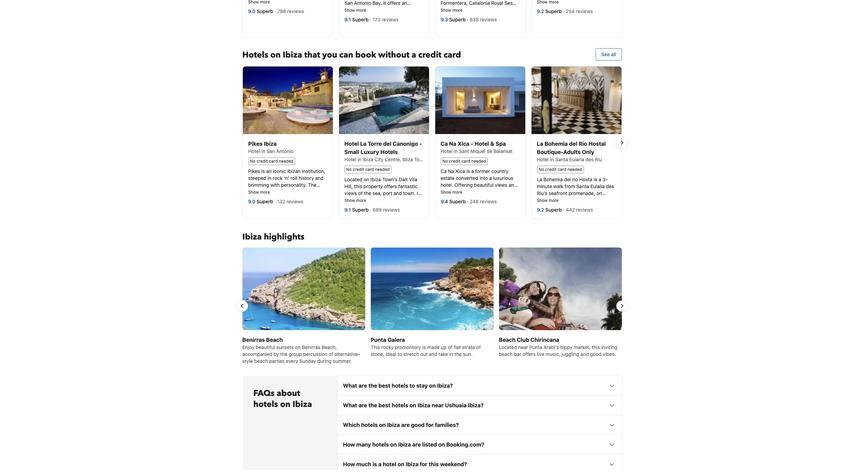 Task type: vqa. For each thing, say whether or not it's contained in the screenshot.


Task type: describe. For each thing, give the bounding box(es) containing it.
132
[[277, 199, 285, 205]]

hotel up miquel
[[475, 141, 489, 147]]

0 vertical spatial hotels
[[242, 49, 268, 61]]

about
[[277, 388, 300, 400]]

the pikes is not exactly the hotel, but rather a temple, full of genius energy accumulated through...
[[248, 182, 322, 209]]

rocky
[[381, 345, 394, 351]]

how many hotels on ibiza are listed on booking.com? button
[[338, 435, 622, 455]]

ideal
[[386, 352, 396, 357]]

what for what are the best hotels to stay on ibiza?
[[343, 383, 357, 389]]

de
[[487, 148, 492, 154]]

hotel,
[[301, 189, 313, 195]]

9.3 superb 838 reviews
[[441, 16, 498, 22]]

more for ca na xica - hotel & spa
[[453, 190, 463, 195]]

faqs about hotels on ibiza
[[253, 388, 312, 411]]

spacious,
[[487, 189, 509, 195]]

summer.
[[333, 358, 352, 364]]

personality.
[[281, 182, 307, 188]]

no for pikes ibiza
[[250, 159, 256, 164]]

on inside how much is a hotel on ibiza for this weekend? dropdown button
[[398, 462, 405, 468]]

scored 9.4 element
[[441, 199, 449, 205]]

spa
[[496, 141, 506, 147]]

bohemia for rio
[[544, 177, 563, 183]]

ibiza inside located on ibiza town's dalt vila hill, this property offers fantastic views of the sea, port and town. it offers late breakfast and air- conditioned rooms.
[[371, 177, 381, 183]]

it inside la bohemia del rio hosta is a 3- minute walk from santa eulalia des riu's seafront promenade, on ibiza's east coast. it offers stylish rooms and an attractive garden with a pool.
[[578, 197, 581, 203]]

and inside punta galera this rocky promontory is made up of flat strata of stone, ideal to stretch out and take in the sun.
[[429, 352, 437, 357]]

reviews for 838
[[480, 16, 497, 22]]

from 689 reviews element
[[370, 207, 401, 213]]

the down what are the best hotels to stay on ibiza?
[[369, 403, 377, 409]]

ca na xica - hotel & spa, hotel in sant miquel de balansat image
[[435, 67, 525, 134]]

beach club chirincana located near punta arabi's hippy market, this inviting beach bar offers live music, juggling and good vibes.
[[499, 337, 618, 357]]

ca na xica is a former country estate converted into a luxurious hotel. offering beautiful views and a swimming pool, its spacious, stylish suites all have private terraces or balconies.
[[441, 168, 517, 209]]

needed for hotel
[[471, 159, 486, 164]]

a right without
[[412, 49, 416, 61]]

pikes ibiza, hotel in san antonio image
[[243, 67, 333, 134]]

on inside benirras beach enjoy beautiful sunsets on benirrás beach, accompanied by the group percussion of alternative- style beach parties every sunday during summer.
[[295, 345, 301, 351]]

converted
[[456, 175, 478, 181]]

inviting
[[601, 345, 618, 351]]

hostal
[[589, 141, 606, 147]]

enjoy
[[242, 345, 254, 351]]

in inside pikes ibiza hotel in san antonio
[[261, 148, 265, 154]]

from 442 reviews element
[[563, 207, 595, 213]]

show more for pikes ibiza
[[248, 190, 270, 195]]

scored 9.0 element for 9.0 superb 798 reviews
[[248, 8, 257, 14]]

hotel down small
[[345, 157, 356, 162]]

what are the best hotels to stay on ibiza? button
[[338, 376, 622, 396]]

credit for hotels
[[353, 167, 364, 172]]

how many hotels on ibiza are listed on booking.com?
[[343, 442, 484, 448]]

rooms
[[537, 204, 551, 210]]

more up the 9.1 superb 173 reviews
[[356, 7, 366, 13]]

fantastic
[[398, 184, 418, 189]]

show more button up the 9.1 superb 173 reviews
[[345, 7, 366, 13]]

near inside beach club chirincana located near punta arabi's hippy market, this inviting beach bar offers live music, juggling and good vibes.
[[518, 345, 528, 351]]

town
[[414, 157, 426, 162]]

from 254 reviews element
[[563, 8, 594, 14]]

on inside what are the best hotels on ibiza near ushuaia ibiza? dropdown button
[[410, 403, 416, 409]]

is inside the pikes is not exactly the hotel, but rather a temple, full of genius energy accumulated through...
[[261, 189, 265, 195]]

rated superb element for 248 reviews
[[449, 199, 467, 205]]

the inside located on ibiza town's dalt vila hill, this property offers fantastic views of the sea, port and town. it offers late breakfast and air- conditioned rooms.
[[364, 190, 371, 196]]

hotel la torre del canonigo - small luxury hotels, hotel in ibiza town image
[[339, 67, 429, 134]]

on inside 'faqs about hotels on ibiza'
[[280, 399, 291, 411]]

na for is
[[448, 168, 454, 174]]

is inside punta galera this rocky promontory is made up of flat strata of stone, ideal to stretch out and take in the sun.
[[422, 345, 426, 351]]

needed for hostal
[[568, 167, 582, 172]]

of right strata at the bottom right of page
[[476, 345, 481, 351]]

canonigo
[[393, 141, 418, 147]]

breakfast
[[368, 197, 389, 203]]

beach inside beach club chirincana located near punta arabi's hippy market, this inviting beach bar offers live music, juggling and good vibes.
[[499, 337, 516, 343]]

offers inside la bohemia del rio hosta is a 3- minute walk from santa eulalia des riu's seafront promenade, on ibiza's east coast. it offers stylish rooms and an attractive garden with a pool.
[[582, 197, 595, 203]]

brimming
[[248, 182, 269, 188]]

show more button up scored 9.3 element
[[441, 7, 463, 13]]

9.0 for 9.0 superb 798 reviews
[[248, 8, 256, 14]]

pikes for is
[[248, 168, 260, 174]]

and left 'air-'
[[391, 197, 399, 203]]

del inside hotel la torre del canonigo - small luxury hotels hotel in ibiza city centre, ibiza town
[[383, 141, 392, 147]]

show more for la bohemia del rio hostal boutique-adults only
[[537, 198, 559, 203]]

full
[[285, 196, 292, 202]]

rated superb element for 173 reviews
[[352, 16, 370, 22]]

the down stone,
[[369, 383, 377, 389]]

it inside located on ibiza town's dalt vila hill, this property offers fantastic views of the sea, port and town. it offers late breakfast and air- conditioned rooms.
[[417, 190, 420, 196]]

bohemia for rio
[[545, 141, 568, 147]]

the inside the pikes is not exactly the hotel, but rather a temple, full of genius energy accumulated through...
[[292, 189, 299, 195]]

in inside hotel la torre del canonigo - small luxury hotels hotel in ibiza city centre, ibiza town
[[358, 157, 362, 162]]

bar
[[514, 352, 521, 357]]

vila
[[409, 177, 417, 183]]

ibiza highlights
[[242, 232, 305, 243]]

antonio
[[276, 148, 294, 154]]

9.2 superb 442 reviews
[[537, 207, 595, 213]]

see
[[601, 51, 610, 57]]

and up 'air-'
[[394, 190, 402, 196]]

reviews for 689
[[383, 207, 400, 213]]

scored 9.1 element for 9.1 superb 689 reviews
[[345, 207, 352, 213]]

up
[[441, 345, 447, 351]]

of inside located on ibiza town's dalt vila hill, this property offers fantastic views of the sea, port and town. it offers late breakfast and air- conditioned rooms.
[[358, 190, 363, 196]]

of inside the pikes is not exactly the hotel, but rather a temple, full of genius energy accumulated through...
[[293, 196, 297, 202]]

sunsets
[[276, 345, 294, 351]]

what are the best hotels on ibiza near ushuaia ibiza? button
[[338, 396, 622, 415]]

show for hotel la torre del canonigo - small luxury hotels
[[345, 198, 355, 203]]

hotel inside la bohemia del rio hostal boutique-adults only hotel in santa eularia des riu
[[537, 157, 549, 162]]

pikes for ibiza
[[248, 141, 263, 147]]

offering
[[455, 182, 473, 188]]

rated superb element for 254 reviews
[[546, 8, 563, 14]]

coast.
[[563, 197, 577, 203]]

card for spa
[[462, 159, 470, 164]]

centre,
[[385, 157, 401, 162]]

show more up the 9.1 superb 173 reviews
[[345, 7, 366, 13]]

scored 9.1 element for 9.1 superb 173 reviews
[[345, 16, 352, 22]]

on inside which hotels on ibiza are good for families? dropdown button
[[379, 422, 386, 429]]

more up 9.3 superb 838 reviews
[[453, 7, 463, 13]]

in inside pikes is an iconic ibizan institution, steeped in rock 'n' roll history and brimming with personality.
[[268, 175, 272, 181]]

&
[[490, 141, 494, 147]]

listed
[[422, 442, 437, 448]]

views inside "ca na xica is a former country estate converted into a luxurious hotel. offering beautiful views and a swimming pool, its spacious, stylish suites all have private terraces or balconies."
[[495, 182, 507, 188]]

173
[[373, 16, 381, 22]]

in inside punta galera this rocky promontory is made up of flat strata of stone, ideal to stretch out and take in the sun.
[[449, 352, 453, 357]]

in inside 'ca na xica - hotel & spa hotel in sant miquel de balansat'
[[454, 148, 458, 154]]

adults
[[564, 149, 581, 155]]

reviews for 254
[[576, 8, 593, 14]]

exactly
[[275, 189, 291, 195]]

club
[[517, 337, 529, 343]]

is inside pikes is an iconic ibizan institution, steeped in rock 'n' roll history and brimming with personality.
[[261, 168, 265, 174]]

how for how many hotels on ibiza are listed on booking.com?
[[343, 442, 355, 448]]

ca for is
[[441, 168, 447, 174]]

best for to
[[379, 383, 390, 389]]

a down hotel.
[[441, 189, 443, 195]]

beach inside benirras beach enjoy beautiful sunsets on benirrás beach, accompanied by the group percussion of alternative- style beach parties every sunday during summer.
[[266, 337, 283, 343]]

hotel up small
[[345, 141, 359, 147]]

show more button for la bohemia del rio hostal boutique-adults only
[[537, 197, 559, 203]]

offers inside beach club chirincana located near punta arabi's hippy market, this inviting beach bar offers live music, juggling and good vibes.
[[523, 352, 536, 357]]

all inside "ca na xica is a former country estate converted into a luxurious hotel. offering beautiful views and a swimming pool, its spacious, stylish suites all have private terraces or balconies."
[[471, 196, 476, 202]]

ibiza highlights section
[[237, 248, 627, 371]]

ibizan
[[287, 168, 301, 174]]

highlights
[[264, 232, 305, 243]]

a left 3-
[[599, 177, 601, 183]]

hotel la torre del canonigo - small luxury hotels hotel in ibiza city centre, ibiza town
[[345, 141, 426, 162]]

show up the 9.1 superb 173 reviews
[[345, 7, 355, 13]]

the inside punta galera this rocky promontory is made up of flat strata of stone, ideal to stretch out and take in the sun.
[[455, 352, 462, 357]]

without
[[378, 49, 410, 61]]

rated superb element for 442 reviews
[[546, 207, 563, 213]]

punta galera image
[[371, 248, 494, 371]]

and inside "ca na xica is a former country estate converted into a luxurious hotel. offering beautiful views and a swimming pool, its spacious, stylish suites all have private terraces or balconies."
[[509, 182, 517, 188]]

show for ca na xica - hotel & spa
[[441, 190, 451, 195]]

superb for 173 reviews
[[352, 16, 369, 22]]

faqs
[[253, 388, 275, 400]]

more for la bohemia del rio hostal boutique-adults only
[[549, 198, 559, 203]]

sun.
[[463, 352, 473, 357]]

xica for is
[[456, 168, 465, 174]]

alternative-
[[335, 352, 360, 357]]

an inside la bohemia del rio hosta is a 3- minute walk from santa eulalia des riu's seafront promenade, on ibiza's east coast. it offers stylish rooms and an attractive garden with a pool.
[[562, 204, 567, 210]]

rock
[[273, 175, 283, 181]]

ca na xica - hotel & spa hotel in sant miquel de balansat
[[441, 141, 513, 154]]

rather
[[248, 196, 262, 202]]

more for hotel la torre del canonigo - small luxury hotels
[[356, 198, 366, 203]]

reviews for 798
[[287, 8, 304, 14]]

798
[[277, 8, 286, 14]]

reviews for 132
[[287, 199, 303, 205]]

xica for -
[[458, 141, 470, 147]]

is inside "ca na xica is a former country estate converted into a luxurious hotel. offering beautiful views and a swimming pool, its spacious, stylish suites all have private terraces or balconies."
[[467, 168, 470, 174]]

beach inside beach club chirincana located near punta arabi's hippy market, this inviting beach bar offers live music, juggling and good vibes.
[[499, 352, 513, 357]]

galera
[[388, 337, 405, 343]]

no for la bohemia del rio hostal boutique-adults only
[[539, 167, 544, 172]]

punta galera this rocky promontory is made up of flat strata of stone, ideal to stretch out and take in the sun.
[[371, 337, 481, 357]]

ushuaia
[[445, 403, 467, 409]]

a up converted
[[471, 168, 474, 174]]

weekend?
[[440, 462, 467, 468]]

9.2 for 9.2 superb 254 reviews
[[537, 8, 544, 14]]

no credit card needed for xica
[[443, 159, 486, 164]]

scored 9.3 element
[[441, 16, 449, 22]]

ca for -
[[441, 141, 448, 147]]

parties
[[269, 358, 285, 364]]

style
[[242, 358, 253, 364]]

luxurious
[[493, 175, 513, 181]]

eularia
[[569, 157, 584, 162]]

on inside located on ibiza town's dalt vila hill, this property offers fantastic views of the sea, port and town. it offers late breakfast and air- conditioned rooms.
[[364, 177, 369, 183]]

that
[[304, 49, 320, 61]]

near inside what are the best hotels on ibiza near ushuaia ibiza? dropdown button
[[432, 403, 444, 409]]

this inside beach club chirincana located near punta arabi's hippy market, this inviting beach bar offers live music, juggling and good vibes.
[[592, 345, 600, 351]]

is inside dropdown button
[[373, 462, 377, 468]]

santa inside la bohemia del rio hosta is a 3- minute walk from santa eulalia des riu's seafront promenade, on ibiza's east coast. it offers stylish rooms and an attractive garden with a pool.
[[577, 184, 589, 189]]

1 horizontal spatial ibiza?
[[468, 403, 484, 409]]

benirras beach image
[[242, 248, 365, 371]]

na for -
[[449, 141, 457, 147]]

offers up conditioned
[[345, 197, 358, 203]]

beautiful inside benirras beach enjoy beautiful sunsets on benirrás beach, accompanied by the group percussion of alternative- style beach parties every sunday during summer.
[[256, 345, 275, 351]]

la bohemia del rio hosta is a 3- minute walk from santa eulalia des riu's seafront promenade, on ibiza's east coast. it offers stylish rooms and an attractive garden with a pool.
[[537, 177, 614, 217]]

from 798 reviews element
[[275, 8, 305, 14]]

which hotels on ibiza are good for families? button
[[338, 416, 622, 435]]

pikes inside the pikes is not exactly the hotel, but rather a temple, full of genius energy accumulated through...
[[248, 189, 260, 195]]

walk
[[554, 184, 564, 189]]

located inside beach club chirincana located near punta arabi's hippy market, this inviting beach bar offers live music, juggling and good vibes.
[[499, 345, 517, 351]]

show up scored 9.3 element
[[441, 7, 451, 13]]

not
[[266, 189, 274, 195]]

scored 9.2 element for 9.2 superb 442 reviews
[[537, 207, 546, 213]]

838
[[470, 16, 479, 22]]

9.1 superb 689 reviews
[[345, 207, 401, 213]]

beach inside benirras beach enjoy beautiful sunsets on benirrás beach, accompanied by the group percussion of alternative- style beach parties every sunday during summer.
[[254, 358, 268, 364]]

live
[[537, 352, 545, 357]]

reviews for 442
[[576, 207, 593, 213]]

located on ibiza town's dalt vila hill, this property offers fantastic views of the sea, port and town. it offers late breakfast and air- conditioned rooms.
[[345, 177, 420, 210]]

reviews for 173
[[382, 16, 399, 22]]

scored 9.0 element for 9.0 superb 132 reviews
[[248, 199, 257, 205]]

boutique-
[[537, 149, 564, 155]]

garden
[[591, 204, 607, 210]]

sea,
[[373, 190, 382, 196]]

balconies.
[[466, 203, 489, 209]]



Task type: locate. For each thing, give the bounding box(es) containing it.
0 horizontal spatial located
[[345, 177, 362, 183]]

and down institution,
[[315, 175, 324, 181]]

no credit card needed for del
[[539, 167, 582, 172]]

0 vertical spatial scored 9.1 element
[[345, 16, 352, 22]]

rated superb element down not in the left of the page
[[257, 199, 275, 205]]

del for is
[[564, 177, 571, 183]]

2 vertical spatial pikes
[[248, 189, 260, 195]]

1 horizontal spatial views
[[495, 182, 507, 188]]

na inside 'ca na xica - hotel & spa hotel in sant miquel de balansat'
[[449, 141, 457, 147]]

0 vertical spatial for
[[426, 422, 434, 429]]

arabi's
[[544, 345, 559, 351]]

rated superb element left the 798
[[257, 8, 275, 14]]

the inside benirras beach enjoy beautiful sunsets on benirrás beach, accompanied by the group percussion of alternative- style beach parties every sunday during summer.
[[280, 352, 288, 357]]

a inside the pikes is not exactly the hotel, but rather a temple, full of genius energy accumulated through...
[[263, 196, 266, 202]]

with inside pikes is an iconic ibizan institution, steeped in rock 'n' roll history and brimming with personality.
[[271, 182, 280, 188]]

0 vertical spatial to
[[398, 352, 402, 357]]

credit for hotel
[[545, 167, 557, 172]]

ca
[[441, 141, 448, 147], [441, 168, 447, 174]]

9.0 inside hotels on ibiza that you can book without a credit card region
[[248, 199, 256, 205]]

-
[[420, 141, 422, 147], [471, 141, 473, 147]]

many
[[356, 442, 371, 448]]

9.2 for 9.2 superb 442 reviews
[[537, 207, 544, 213]]

show more button up rooms
[[537, 197, 559, 203]]

1 vertical spatial beautiful
[[256, 345, 275, 351]]

from 248 reviews element
[[467, 199, 498, 205]]

best for on
[[379, 403, 390, 409]]

0 vertical spatial ibiza?
[[437, 383, 453, 389]]

is
[[261, 168, 265, 174], [467, 168, 470, 174], [594, 177, 597, 183], [261, 189, 265, 195], [422, 345, 426, 351], [373, 462, 377, 468]]

1 vertical spatial what
[[343, 403, 357, 409]]

its
[[481, 189, 486, 195]]

benirras
[[242, 337, 265, 343]]

superb left 173
[[352, 16, 369, 22]]

0 vertical spatial scored 9.2 element
[[537, 8, 546, 14]]

1 vertical spatial 9.0
[[248, 199, 256, 205]]

card
[[444, 49, 461, 61], [269, 159, 278, 164], [462, 159, 470, 164], [365, 167, 374, 172], [558, 167, 567, 172]]

near left ushuaia
[[432, 403, 444, 409]]

an inside pikes is an iconic ibizan institution, steeped in rock 'n' roll history and brimming with personality.
[[266, 168, 272, 174]]

in left sant
[[454, 148, 458, 154]]

0 horizontal spatial this
[[354, 184, 362, 189]]

0 horizontal spatial to
[[398, 352, 402, 357]]

xica inside 'ca na xica - hotel & spa hotel in sant miquel de balansat'
[[458, 141, 470, 147]]

2 vertical spatial this
[[429, 462, 439, 468]]

more down the seafront
[[549, 198, 559, 203]]

beautiful down into
[[474, 182, 494, 188]]

1 vertical spatial santa
[[577, 184, 589, 189]]

0 horizontal spatial punta
[[371, 337, 386, 343]]

show more for hotel la torre del canonigo - small luxury hotels
[[345, 198, 366, 203]]

0 vertical spatial 9.2
[[537, 8, 544, 14]]

small
[[345, 149, 359, 155]]

stylish up the garden
[[597, 197, 611, 203]]

2 what from the top
[[343, 403, 357, 409]]

pool,
[[468, 189, 479, 195]]

9.1 for 9.1 superb 689 reviews
[[345, 207, 351, 213]]

hotel.
[[441, 182, 453, 188]]

is up eulalia at the top of the page
[[594, 177, 597, 183]]

1 what from the top
[[343, 383, 357, 389]]

9.0 superb 132 reviews
[[248, 199, 305, 205]]

1 ca from the top
[[441, 141, 448, 147]]

2 ca from the top
[[441, 168, 447, 174]]

an
[[266, 168, 272, 174], [562, 204, 567, 210]]

good left vibes.
[[590, 352, 602, 357]]

and down east
[[552, 204, 561, 210]]

2 9.2 from the top
[[537, 207, 544, 213]]

and
[[315, 175, 324, 181], [509, 182, 517, 188], [394, 190, 402, 196], [391, 197, 399, 203], [552, 204, 561, 210], [429, 352, 437, 357], [581, 352, 589, 357]]

superb down late on the top left of page
[[352, 207, 369, 213]]

riu's
[[537, 190, 548, 196]]

1 horizontal spatial near
[[518, 345, 528, 351]]

needed for canonigo
[[375, 167, 390, 172]]

market,
[[574, 345, 591, 351]]

0 horizontal spatial stylish
[[441, 196, 455, 202]]

to inside dropdown button
[[410, 383, 415, 389]]

all down pool, at right top
[[471, 196, 476, 202]]

through...
[[295, 203, 317, 209]]

more up suites
[[453, 190, 463, 195]]

next image
[[618, 139, 626, 147]]

0 horizontal spatial it
[[417, 190, 420, 196]]

beautiful inside "ca na xica is a former country estate converted into a luxurious hotel. offering beautiful views and a swimming pool, its spacious, stylish suites all have private terraces or balconies."
[[474, 182, 494, 188]]

for
[[426, 422, 434, 429], [420, 462, 428, 468]]

1 vertical spatial 9.2
[[537, 207, 544, 213]]

0 vertical spatial xica
[[458, 141, 470, 147]]

des down 3-
[[606, 184, 614, 189]]

1 horizontal spatial hotels
[[381, 149, 398, 155]]

9.1 for 9.1 superb 173 reviews
[[345, 16, 351, 22]]

superb for 132 reviews
[[257, 199, 273, 205]]

1 scored 9.2 element from the top
[[537, 8, 546, 14]]

des
[[586, 157, 594, 162], [606, 184, 614, 189]]

reviews for 248
[[480, 199, 497, 205]]

to right ideal
[[398, 352, 402, 357]]

near down club
[[518, 345, 528, 351]]

more for pikes ibiza
[[260, 190, 270, 195]]

ibiza inside 'faqs about hotels on ibiza'
[[293, 399, 312, 411]]

scored 9.0 element
[[248, 8, 257, 14], [248, 199, 257, 205]]

pikes inside pikes ibiza hotel in san antonio
[[248, 141, 263, 147]]

in inside la bohemia del rio hostal boutique-adults only hotel in santa eularia des riu
[[550, 157, 554, 162]]

hotels on ibiza that you can book without a credit card region
[[237, 66, 627, 219]]

0 horizontal spatial good
[[411, 422, 425, 429]]

superb for 798 reviews
[[257, 8, 273, 14]]

is up the "out"
[[422, 345, 426, 351]]

stay
[[416, 383, 428, 389]]

1 vertical spatial na
[[448, 168, 454, 174]]

minute
[[537, 184, 552, 189]]

9.1 inside hotels on ibiza that you can book without a credit card region
[[345, 207, 351, 213]]

energy
[[248, 203, 264, 209]]

former
[[475, 168, 490, 174]]

2 scored 9.1 element from the top
[[345, 207, 352, 213]]

bohemia up the walk
[[544, 177, 563, 183]]

scored 9.2 element left 254
[[537, 8, 546, 14]]

of inside benirras beach enjoy beautiful sunsets on benirrás beach, accompanied by the group percussion of alternative- style beach parties every sunday during summer.
[[329, 352, 333, 357]]

the down sunsets
[[280, 352, 288, 357]]

scored 9.0 element left the 798
[[248, 8, 257, 14]]

the down personality.
[[292, 189, 299, 195]]

hotels inside hotel la torre del canonigo - small luxury hotels hotel in ibiza city centre, ibiza town
[[381, 149, 398, 155]]

0 vertical spatial good
[[590, 352, 602, 357]]

offers down promenade, on the top right of page
[[582, 197, 595, 203]]

1 horizontal spatial this
[[429, 462, 439, 468]]

scored 9.1 element inside hotels on ibiza that you can book without a credit card region
[[345, 207, 352, 213]]

0 horizontal spatial santa
[[555, 157, 568, 162]]

0 vertical spatial punta
[[371, 337, 386, 343]]

balansat
[[494, 148, 513, 154]]

stylish
[[441, 196, 455, 202], [597, 197, 611, 203]]

what down summer.
[[343, 383, 357, 389]]

show more button for hotel la torre del canonigo - small luxury hotels
[[345, 197, 366, 203]]

hotel left sant
[[441, 148, 453, 154]]

good inside beach club chirincana located near punta arabi's hippy market, this inviting beach bar offers live music, juggling and good vibes.
[[590, 352, 602, 357]]

is inside la bohemia del rio hosta is a 3- minute walk from santa eulalia des riu's seafront promenade, on ibiza's east coast. it offers stylish rooms and an attractive garden with a pool.
[[594, 177, 597, 183]]

superb left the 798
[[257, 8, 273, 14]]

located inside located on ibiza town's dalt vila hill, this property offers fantastic views of the sea, port and town. it offers late breakfast and air- conditioned rooms.
[[345, 177, 362, 183]]

1 pikes from the top
[[248, 141, 263, 147]]

town.
[[403, 190, 416, 196]]

3 pikes from the top
[[248, 189, 260, 195]]

which hotels on ibiza are good for families?
[[343, 422, 459, 429]]

0 vertical spatial santa
[[555, 157, 568, 162]]

- up miquel
[[471, 141, 473, 147]]

no for ca na xica - hotel & spa
[[443, 159, 448, 164]]

la for is
[[537, 177, 542, 183]]

2 9.0 from the top
[[248, 199, 256, 205]]

0 horizontal spatial an
[[266, 168, 272, 174]]

1 vertical spatial pikes
[[248, 168, 260, 174]]

superb for 254 reviews
[[546, 8, 562, 14]]

la up luxury
[[360, 141, 367, 147]]

1 horizontal spatial stylish
[[597, 197, 611, 203]]

0 horizontal spatial des
[[586, 157, 594, 162]]

9.2 inside hotels on ibiza that you can book without a credit card region
[[537, 207, 544, 213]]

xica up converted
[[456, 168, 465, 174]]

hotels inside 'faqs about hotels on ibiza'
[[253, 399, 278, 411]]

the up late on the top left of page
[[364, 190, 371, 196]]

ca inside "ca na xica is a former country estate converted into a luxurious hotel. offering beautiful views and a swimming pool, its spacious, stylish suites all have private terraces or balconies."
[[441, 168, 447, 174]]

benirras beach enjoy beautiful sunsets on benirrás beach, accompanied by the group percussion of alternative- style beach parties every sunday during summer.
[[242, 337, 360, 364]]

ca inside 'ca na xica - hotel & spa hotel in sant miquel de balansat'
[[441, 141, 448, 147]]

no credit card needed for torre
[[346, 167, 390, 172]]

offers down the town's
[[384, 184, 397, 189]]

0 horizontal spatial beach
[[266, 337, 283, 343]]

and down luxurious
[[509, 182, 517, 188]]

it right town.
[[417, 190, 420, 196]]

on inside la bohemia del rio hosta is a 3- minute walk from santa eulalia des riu's seafront promenade, on ibiza's east coast. it offers stylish rooms and an attractive garden with a pool.
[[597, 190, 602, 196]]

rated superb element
[[257, 8, 275, 14], [546, 8, 563, 14], [352, 16, 370, 22], [449, 16, 467, 22], [257, 199, 275, 205], [449, 199, 467, 205], [352, 207, 370, 213], [546, 207, 563, 213]]

2 beach from the left
[[499, 337, 516, 343]]

rated superb element for 798 reviews
[[257, 8, 275, 14]]

0 vertical spatial beach
[[499, 352, 513, 357]]

0 horizontal spatial near
[[432, 403, 444, 409]]

2 - from the left
[[471, 141, 473, 147]]

9.2 superb 254 reviews
[[537, 8, 594, 14]]

0 vertical spatial best
[[379, 383, 390, 389]]

scored 9.1 element left 173
[[345, 16, 352, 22]]

to left stay
[[410, 383, 415, 389]]

1 horizontal spatial santa
[[577, 184, 589, 189]]

0 vertical spatial scored 9.0 element
[[248, 8, 257, 14]]

9.0 for 9.0 superb 132 reviews
[[248, 199, 256, 205]]

flat
[[454, 345, 461, 351]]

show more button down brimming
[[248, 189, 270, 195]]

rated superb element right '9.3' at the top right of the page
[[449, 16, 467, 22]]

1 how from the top
[[343, 442, 355, 448]]

0 vertical spatial all
[[611, 51, 616, 57]]

0 vertical spatial it
[[417, 190, 420, 196]]

card for adults
[[558, 167, 567, 172]]

which
[[343, 422, 360, 429]]

superb left 254
[[546, 8, 562, 14]]

on inside what are the best hotels to stay on ibiza? dropdown button
[[429, 383, 436, 389]]

des inside la bohemia del rio hostal boutique-adults only hotel in santa eularia des riu
[[586, 157, 594, 162]]

0 horizontal spatial with
[[271, 182, 280, 188]]

hotel
[[383, 462, 397, 468]]

1 horizontal spatial -
[[471, 141, 473, 147]]

1 vertical spatial an
[[562, 204, 567, 210]]

0 horizontal spatial beach
[[254, 358, 268, 364]]

scored 9.1 element down hill,
[[345, 207, 352, 213]]

in left san
[[261, 148, 265, 154]]

scored 9.1 element
[[345, 16, 352, 22], [345, 207, 352, 213]]

del inside la bohemia del rio hostal boutique-adults only hotel in santa eularia des riu
[[569, 141, 578, 147]]

1 vertical spatial des
[[606, 184, 614, 189]]

0 vertical spatial with
[[271, 182, 280, 188]]

san
[[267, 148, 275, 154]]

rooms.
[[372, 204, 387, 210]]

show more button for pikes ibiza
[[248, 189, 270, 195]]

2 9.1 from the top
[[345, 207, 351, 213]]

xica up sant
[[458, 141, 470, 147]]

suites
[[456, 196, 470, 202]]

ibiza? right ushuaia
[[468, 403, 484, 409]]

1 vertical spatial scored 9.1 element
[[345, 207, 352, 213]]

pikes inside pikes is an iconic ibizan institution, steeped in rock 'n' roll history and brimming with personality.
[[248, 168, 260, 174]]

vibes.
[[603, 352, 616, 357]]

1 vertical spatial with
[[537, 211, 546, 217]]

no up steeped
[[250, 159, 256, 164]]

0 horizontal spatial all
[[471, 196, 476, 202]]

for left families?
[[426, 422, 434, 429]]

a inside dropdown button
[[378, 462, 382, 468]]

and inside la bohemia del rio hosta is a 3- minute walk from santa eulalia des riu's seafront promenade, on ibiza's east coast. it offers stylish rooms and an attractive garden with a pool.
[[552, 204, 561, 210]]

with inside la bohemia del rio hosta is a 3- minute walk from santa eulalia des riu's seafront promenade, on ibiza's east coast. it offers stylish rooms and an attractive garden with a pool.
[[537, 211, 546, 217]]

1 vertical spatial scored 9.2 element
[[537, 207, 546, 213]]

accumulated
[[265, 203, 294, 209]]

la for boutique-
[[537, 141, 543, 147]]

1 9.1 from the top
[[345, 16, 351, 22]]

riu
[[595, 157, 602, 162]]

rated superb element left 173
[[352, 16, 370, 22]]

2 horizontal spatial this
[[592, 345, 600, 351]]

offers right bar
[[523, 352, 536, 357]]

9.4
[[441, 199, 448, 205]]

needed up rio
[[568, 167, 582, 172]]

no up estate
[[443, 159, 448, 164]]

1 horizontal spatial des
[[606, 184, 614, 189]]

and inside beach club chirincana located near punta arabi's hippy market, this inviting beach bar offers live music, juggling and good vibes.
[[581, 352, 589, 357]]

1 vertical spatial located
[[499, 345, 517, 351]]

by
[[274, 352, 279, 357]]

air-
[[400, 197, 408, 203]]

superb for 689 reviews
[[352, 207, 369, 213]]

0 vertical spatial 9.1
[[345, 16, 351, 22]]

terraces
[[441, 203, 459, 209]]

689
[[373, 207, 382, 213]]

1 vertical spatial best
[[379, 403, 390, 409]]

show more
[[345, 7, 366, 13], [441, 7, 463, 13], [248, 190, 270, 195], [441, 190, 463, 195], [345, 198, 366, 203], [537, 198, 559, 203]]

superb for 442 reviews
[[546, 207, 562, 213]]

1 - from the left
[[420, 141, 422, 147]]

xica inside "ca na xica is a former country estate converted into a luxurious hotel. offering beautiful views and a swimming pool, its spacious, stylish suites all have private terraces or balconies."
[[456, 168, 465, 174]]

scored 9.2 element for 9.2 superb 254 reviews
[[537, 8, 546, 14]]

good inside which hotels on ibiza are good for families? dropdown button
[[411, 422, 425, 429]]

1 horizontal spatial beautiful
[[474, 182, 494, 188]]

show more button for ca na xica - hotel & spa
[[441, 189, 463, 195]]

show more button up conditioned
[[345, 197, 366, 203]]

1 vertical spatial this
[[592, 345, 600, 351]]

stylish inside "ca na xica is a former country estate converted into a luxurious hotel. offering beautiful views and a swimming pool, its spacious, stylish suites all have private terraces or balconies."
[[441, 196, 455, 202]]

no credit card needed
[[250, 159, 294, 164], [443, 159, 486, 164], [346, 167, 390, 172], [539, 167, 582, 172]]

superb for 248 reviews
[[449, 199, 466, 205]]

city
[[375, 157, 384, 162]]

1 vertical spatial beach
[[254, 358, 268, 364]]

1 vertical spatial it
[[578, 197, 581, 203]]

more
[[356, 7, 366, 13], [453, 7, 463, 13], [260, 190, 270, 195], [453, 190, 463, 195], [356, 198, 366, 203], [549, 198, 559, 203]]

1 vertical spatial scored 9.0 element
[[248, 199, 257, 205]]

and inside pikes is an iconic ibizan institution, steeped in rock 'n' roll history and brimming with personality.
[[315, 175, 324, 181]]

1 beach from the left
[[266, 337, 283, 343]]

del inside la bohemia del rio hosta is a 3- minute walk from santa eulalia des riu's seafront promenade, on ibiza's east coast. it offers stylish rooms and an attractive garden with a pool.
[[564, 177, 571, 183]]

1 horizontal spatial to
[[410, 383, 415, 389]]

show more up scored 9.3 element
[[441, 7, 463, 13]]

a right into
[[489, 175, 492, 181]]

this left 'inviting'
[[592, 345, 600, 351]]

show more up conditioned
[[345, 198, 366, 203]]

1 9.2 from the top
[[537, 8, 544, 14]]

group
[[289, 352, 302, 357]]

2 how from the top
[[343, 462, 355, 468]]

1 vertical spatial near
[[432, 403, 444, 409]]

0 horizontal spatial ibiza?
[[437, 383, 453, 389]]

located
[[345, 177, 362, 183], [499, 345, 517, 351]]

na inside "ca na xica is a former country estate converted into a luxurious hotel. offering beautiful views and a swimming pool, its spacious, stylish suites all have private terraces or balconies."
[[448, 168, 454, 174]]

1 horizontal spatial all
[[611, 51, 616, 57]]

rated superb element for 838 reviews
[[449, 16, 467, 22]]

1 vertical spatial all
[[471, 196, 476, 202]]

punta inside punta galera this rocky promontory is made up of flat strata of stone, ideal to stretch out and take in the sun.
[[371, 337, 386, 343]]

rated superb element left 254
[[546, 8, 563, 14]]

an left iconic
[[266, 168, 272, 174]]

of down beach,
[[329, 352, 333, 357]]

this right hill,
[[354, 184, 362, 189]]

best down ideal
[[379, 383, 390, 389]]

del up adults
[[569, 141, 578, 147]]

institution,
[[302, 168, 325, 174]]

views inside located on ibiza town's dalt vila hill, this property offers fantastic views of the sea, port and town. it offers late breakfast and air- conditioned rooms.
[[345, 190, 357, 196]]

beach down accompanied at the left of the page
[[254, 358, 268, 364]]

1 vertical spatial 9.1
[[345, 207, 351, 213]]

superb right '9.3' at the top right of the page
[[449, 16, 466, 22]]

hotel inside pikes ibiza hotel in san antonio
[[248, 148, 260, 154]]

1 vertical spatial for
[[420, 462, 428, 468]]

on
[[270, 49, 281, 61], [364, 177, 369, 183], [597, 190, 602, 196], [295, 345, 301, 351], [429, 383, 436, 389], [280, 399, 291, 411], [410, 403, 416, 409], [379, 422, 386, 429], [390, 442, 397, 448], [438, 442, 445, 448], [398, 462, 405, 468]]

stone,
[[371, 352, 385, 357]]

beach
[[266, 337, 283, 343], [499, 337, 516, 343]]

attractive
[[569, 204, 590, 210]]

beach left bar
[[499, 352, 513, 357]]

show more button
[[345, 7, 366, 13], [441, 7, 463, 13], [248, 189, 270, 195], [441, 189, 463, 195], [345, 197, 366, 203], [537, 197, 559, 203]]

na
[[449, 141, 457, 147], [448, 168, 454, 174]]

scored 9.2 element
[[537, 8, 546, 14], [537, 207, 546, 213]]

0 vertical spatial beautiful
[[474, 182, 494, 188]]

of up late on the top left of page
[[358, 190, 363, 196]]

of right up on the right
[[448, 345, 452, 351]]

rated superb element down swimming on the right top of the page
[[449, 199, 467, 205]]

this inside dropdown button
[[429, 462, 439, 468]]

des inside la bohemia del rio hosta is a 3- minute walk from santa eulalia des riu's seafront promenade, on ibiza's east coast. it offers stylish rooms and an attractive garden with a pool.
[[606, 184, 614, 189]]

0 vertical spatial views
[[495, 182, 507, 188]]

show for pikes ibiza
[[248, 190, 259, 195]]

genius
[[299, 196, 314, 202]]

how left much
[[343, 462, 355, 468]]

private
[[489, 196, 504, 202]]

del right torre
[[383, 141, 392, 147]]

from 132 reviews element
[[275, 199, 305, 205]]

248
[[470, 199, 479, 205]]

0 vertical spatial near
[[518, 345, 528, 351]]

iconic
[[273, 168, 286, 174]]

accordion control element
[[337, 376, 622, 471]]

ibiza inside pikes ibiza hotel in san antonio
[[264, 141, 277, 147]]

next image
[[618, 302, 626, 311]]

superb for 838 reviews
[[449, 16, 466, 22]]

1 horizontal spatial located
[[499, 345, 517, 351]]

la inside la bohemia del rio hosta is a 3- minute walk from santa eulalia des riu's seafront promenade, on ibiza's east coast. it offers stylish rooms and an attractive garden with a pool.
[[537, 177, 542, 183]]

card for small
[[365, 167, 374, 172]]

9.1
[[345, 16, 351, 22], [345, 207, 351, 213]]

beach up sunsets
[[266, 337, 283, 343]]

from 173 reviews element
[[370, 16, 400, 22]]

0 vertical spatial an
[[266, 168, 272, 174]]

0 vertical spatial pikes
[[248, 141, 263, 147]]

254
[[566, 8, 575, 14]]

what are the best hotels on ibiza near ushuaia ibiza?
[[343, 403, 484, 409]]

1 best from the top
[[379, 383, 390, 389]]

rated superb element for 689 reviews
[[352, 207, 370, 213]]

this
[[354, 184, 362, 189], [592, 345, 600, 351], [429, 462, 439, 468]]

0 vertical spatial bohemia
[[545, 141, 568, 147]]

santa inside la bohemia del rio hostal boutique-adults only hotel in santa eularia des riu
[[555, 157, 568, 162]]

near
[[518, 345, 528, 351], [432, 403, 444, 409]]

1 scored 9.1 element from the top
[[345, 16, 352, 22]]

0 vertical spatial what
[[343, 383, 357, 389]]

previous image
[[238, 302, 247, 311]]

no credit card needed for hotel
[[250, 159, 294, 164]]

2 scored 9.2 element from the top
[[537, 207, 546, 213]]

hotel
[[345, 141, 359, 147], [475, 141, 489, 147], [248, 148, 260, 154], [441, 148, 453, 154], [345, 157, 356, 162], [537, 157, 549, 162]]

it
[[417, 190, 420, 196], [578, 197, 581, 203]]

1 vertical spatial how
[[343, 462, 355, 468]]

1 vertical spatial bohemia
[[544, 177, 563, 183]]

bohemia inside la bohemia del rio hostal boutique-adults only hotel in santa eularia des riu
[[545, 141, 568, 147]]

0 horizontal spatial -
[[420, 141, 422, 147]]

punta inside beach club chirincana located near punta arabi's hippy market, this inviting beach bar offers live music, juggling and good vibes.
[[530, 345, 542, 351]]

9.0 superb 798 reviews
[[248, 8, 305, 14]]

this
[[371, 345, 380, 351]]

no credit card needed down sant
[[443, 159, 486, 164]]

9.1 left 173
[[345, 16, 351, 22]]

temple,
[[267, 196, 284, 202]]

needed down miquel
[[471, 159, 486, 164]]

what for what are the best hotels on ibiza near ushuaia ibiza?
[[343, 403, 357, 409]]

views down hill,
[[345, 190, 357, 196]]

seafront
[[549, 190, 567, 196]]

0 vertical spatial na
[[449, 141, 457, 147]]

1 vertical spatial views
[[345, 190, 357, 196]]

1 vertical spatial punta
[[530, 345, 542, 351]]

0 vertical spatial ca
[[441, 141, 448, 147]]

del up from
[[564, 177, 571, 183]]

show more down brimming
[[248, 190, 270, 195]]

1 horizontal spatial beach
[[499, 337, 516, 343]]

9.0 down brimming
[[248, 199, 256, 205]]

1 vertical spatial ibiza?
[[468, 403, 484, 409]]

from 838 reviews element
[[467, 16, 498, 22]]

this inside located on ibiza town's dalt vila hill, this property offers fantastic views of the sea, port and town. it offers late breakfast and air- conditioned rooms.
[[354, 184, 362, 189]]

rated superb element for 132 reviews
[[257, 199, 275, 205]]

what up which
[[343, 403, 357, 409]]

0 vertical spatial this
[[354, 184, 362, 189]]

to inside punta galera this rocky promontory is made up of flat strata of stone, ideal to stretch out and take in the sun.
[[398, 352, 402, 357]]

- inside hotel la torre del canonigo - small luxury hotels hotel in ibiza city centre, ibiza town
[[420, 141, 422, 147]]

views
[[495, 182, 507, 188], [345, 190, 357, 196]]

credit for in
[[449, 159, 460, 164]]

la inside la bohemia del rio hostal boutique-adults only hotel in santa eularia des riu
[[537, 141, 543, 147]]

1 vertical spatial to
[[410, 383, 415, 389]]

how left the "many" at the left of page
[[343, 442, 355, 448]]

1 vertical spatial xica
[[456, 168, 465, 174]]

bohemia inside la bohemia del rio hosta is a 3- minute walk from santa eulalia des riu's seafront promenade, on ibiza's east coast. it offers stylish rooms and an attractive garden with a pool.
[[544, 177, 563, 183]]

la inside hotel la torre del canonigo - small luxury hotels hotel in ibiza city centre, ibiza town
[[360, 141, 367, 147]]

a left pool. in the right top of the page
[[548, 211, 550, 217]]

all right see
[[611, 51, 616, 57]]

hill,
[[345, 184, 353, 189]]

1 vertical spatial ca
[[441, 168, 447, 174]]

show for la bohemia del rio hostal boutique-adults only
[[537, 198, 548, 203]]

des down only
[[586, 157, 594, 162]]

1 horizontal spatial with
[[537, 211, 546, 217]]

beach club chirincana image
[[499, 248, 622, 371]]

located up hill,
[[345, 177, 362, 183]]

accompanied
[[242, 352, 272, 357]]

booking.com?
[[446, 442, 484, 448]]

2 best from the top
[[379, 403, 390, 409]]

miquel
[[471, 148, 485, 154]]

2 pikes from the top
[[248, 168, 260, 174]]

1 horizontal spatial it
[[578, 197, 581, 203]]

0 vertical spatial located
[[345, 177, 362, 183]]

1 9.0 from the top
[[248, 8, 256, 14]]

stylish inside la bohemia del rio hosta is a 3- minute walk from santa eulalia des riu's seafront promenade, on ibiza's east coast. it offers stylish rooms and an attractive garden with a pool.
[[597, 197, 611, 203]]

0 vertical spatial how
[[343, 442, 355, 448]]

0 horizontal spatial beautiful
[[256, 345, 275, 351]]

show more for ca na xica - hotel & spa
[[441, 190, 463, 195]]

no for hotel la torre del canonigo - small luxury hotels
[[346, 167, 352, 172]]

needed for san
[[279, 159, 294, 164]]

del for boutique-
[[569, 141, 578, 147]]

1 vertical spatial hotels
[[381, 149, 398, 155]]

0 horizontal spatial views
[[345, 190, 357, 196]]

hotel down boutique- in the right of the page
[[537, 157, 549, 162]]

strata
[[462, 345, 475, 351]]

superb down swimming on the right top of the page
[[449, 199, 466, 205]]

more down brimming
[[260, 190, 270, 195]]

in down small
[[358, 157, 362, 162]]

scored 9.0 element down brimming
[[248, 199, 257, 205]]

0 vertical spatial des
[[586, 157, 594, 162]]

how for how much is a hotel on ibiza for this weekend?
[[343, 462, 355, 468]]

9.3
[[441, 16, 448, 22]]

1 scored 9.0 element from the top
[[248, 8, 257, 14]]

no up hill,
[[346, 167, 352, 172]]

la bohemia del rio hostal boutique-adults only, hotel in santa eularia des riu image
[[532, 67, 622, 134]]

pikes
[[248, 141, 263, 147], [248, 168, 260, 174], [248, 189, 260, 195]]

steeped
[[248, 175, 266, 181]]

east
[[552, 197, 562, 203]]

- inside 'ca na xica - hotel & spa hotel in sant miquel de balansat'
[[471, 141, 473, 147]]

with down rooms
[[537, 211, 546, 217]]

show more down hotel.
[[441, 190, 463, 195]]

2 scored 9.0 element from the top
[[248, 199, 257, 205]]

sunday
[[299, 358, 316, 364]]



